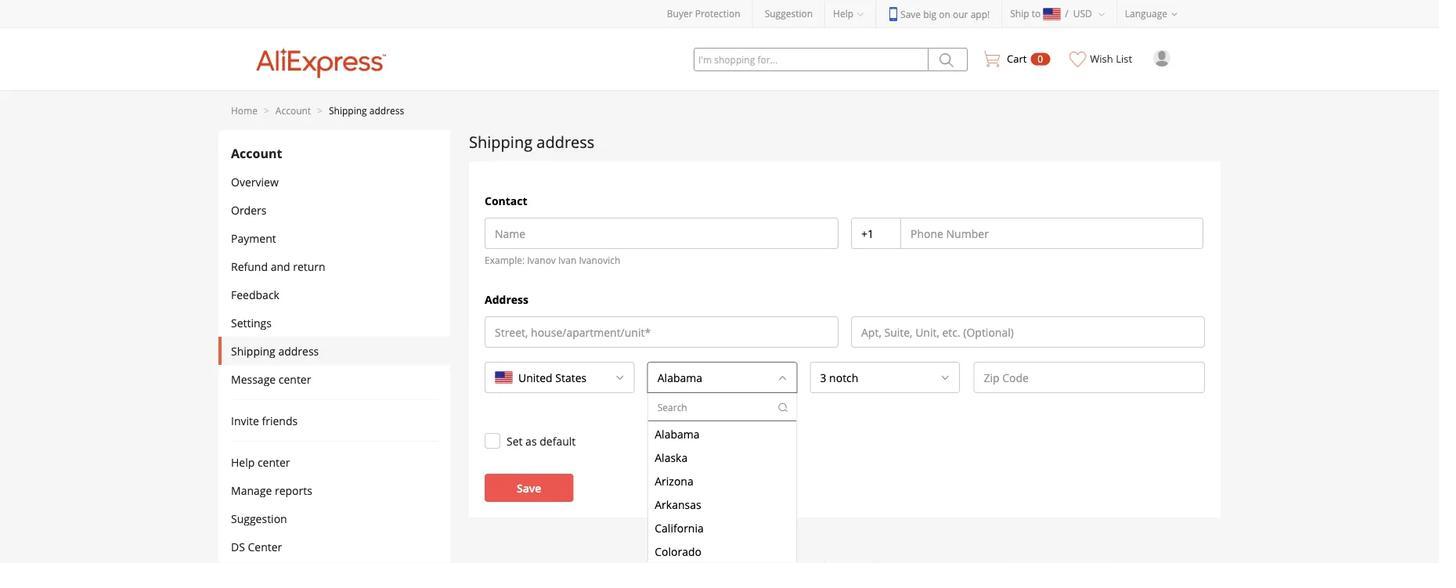 Task type: locate. For each thing, give the bounding box(es) containing it.
center
[[248, 539, 282, 554]]

ship
[[1011, 7, 1030, 20]]

shipping address link
[[329, 104, 404, 117]]

save for save big on our app!
[[901, 7, 921, 20]]

Name field
[[486, 219, 838, 248]]

example: ivanov ivan ivanovich
[[485, 253, 621, 266]]

manage reports
[[231, 483, 313, 498]]

1 horizontal spatial arrow down image
[[778, 373, 788, 382]]

2 vertical spatial shipping
[[231, 344, 276, 358]]

2 horizontal spatial arrow down image
[[941, 373, 950, 382]]

alabama up "搜索" field
[[658, 370, 703, 385]]

0 vertical spatial shipping
[[329, 104, 367, 117]]

address
[[370, 104, 404, 117], [537, 131, 595, 152], [278, 344, 319, 358]]

our
[[953, 7, 969, 20]]

2 horizontal spatial address
[[537, 131, 595, 152]]

orders
[[231, 203, 267, 217]]

center right message
[[279, 372, 311, 387]]

0 horizontal spatial shipping
[[231, 344, 276, 358]]

center up manage reports
[[258, 455, 290, 470]]

1 vertical spatial shipping
[[469, 131, 533, 152]]

1 horizontal spatial help
[[834, 7, 854, 20]]

> right "account" link
[[317, 104, 323, 117]]

Apt, Suite, Unit, etc. (Optional)
 field
[[852, 317, 1205, 347]]

overview
[[231, 174, 279, 189]]

buyer
[[667, 7, 693, 20]]

center for help center
[[258, 455, 290, 470]]

2 vertical spatial address
[[278, 344, 319, 358]]

message
[[231, 372, 276, 387]]

save down as
[[517, 480, 542, 495]]

shipping right "account" link
[[329, 104, 367, 117]]

1 vertical spatial address
[[537, 131, 595, 152]]

1 vertical spatial alabama
[[655, 426, 700, 441]]

language
[[1126, 7, 1168, 20]]

help for help center
[[231, 455, 255, 470]]

ship to
[[1011, 7, 1041, 20]]

friends
[[262, 413, 298, 428]]

help
[[834, 7, 854, 20], [231, 455, 255, 470]]

account
[[276, 104, 311, 117], [231, 145, 282, 162]]

None field
[[693, 363, 712, 392]]

center
[[279, 372, 311, 387], [258, 455, 290, 470]]

0 horizontal spatial shipping address
[[231, 344, 319, 358]]

save button
[[485, 474, 574, 502]]

on
[[940, 7, 951, 20]]

save
[[901, 7, 921, 20], [517, 480, 542, 495]]

protection
[[695, 7, 741, 20]]

0 horizontal spatial arrow down image
[[616, 373, 625, 382]]

arkansas
[[655, 497, 701, 512]]

0 horizontal spatial suggestion
[[231, 511, 287, 526]]

set as default
[[507, 433, 576, 448]]

0 horizontal spatial address
[[278, 344, 319, 358]]

1 horizontal spatial save
[[901, 7, 921, 20]]

搜索 field
[[648, 394, 778, 420]]

1 vertical spatial save
[[517, 480, 542, 495]]

1 horizontal spatial address
[[370, 104, 404, 117]]

>
[[264, 104, 269, 117], [317, 104, 323, 117]]

alabama
[[658, 370, 703, 385], [655, 426, 700, 441]]

shipping address
[[469, 131, 595, 152], [231, 344, 319, 358]]

suggestion up ds center
[[231, 511, 287, 526]]

1 horizontal spatial shipping address
[[469, 131, 595, 152]]

settings
[[231, 315, 272, 330]]

0 vertical spatial help
[[834, 7, 854, 20]]

None submit
[[929, 48, 968, 71]]

contact
[[485, 193, 528, 208]]

save left big on the right top of page
[[901, 7, 921, 20]]

wish
[[1091, 52, 1114, 66]]

suggestion link
[[765, 7, 813, 20]]

save inside 'link'
[[901, 7, 921, 20]]

help up manage
[[231, 455, 255, 470]]

1 vertical spatial center
[[258, 455, 290, 470]]

shipping up contact
[[469, 131, 533, 152]]

ds
[[231, 539, 245, 554]]

1 horizontal spatial >
[[317, 104, 323, 117]]

shipping
[[329, 104, 367, 117], [469, 131, 533, 152], [231, 344, 276, 358]]

1 vertical spatial help
[[231, 455, 255, 470]]

save for save
[[517, 480, 542, 495]]

0 horizontal spatial save
[[517, 480, 542, 495]]

shipping address up message center
[[231, 344, 319, 358]]

1 > from the left
[[264, 104, 269, 117]]

account right home
[[276, 104, 311, 117]]

1 arrow down image from the left
[[616, 373, 625, 382]]

help for help
[[834, 7, 854, 20]]

invite friends
[[231, 413, 298, 428]]

help right suggestion link
[[834, 7, 854, 20]]

suggestion
[[765, 7, 813, 20], [231, 511, 287, 526]]

save inside button
[[517, 480, 542, 495]]

colorado
[[655, 544, 702, 559]]

suggestion up i'm shopping for... text box at top
[[765, 7, 813, 20]]

0 horizontal spatial >
[[264, 104, 269, 117]]

0 vertical spatial save
[[901, 7, 921, 20]]

message center
[[231, 372, 311, 387]]

shipping address up contact
[[469, 131, 595, 152]]

0 vertical spatial suggestion
[[765, 7, 813, 20]]

alabama up alaska
[[655, 426, 700, 441]]

0 vertical spatial alabama
[[658, 370, 703, 385]]

states
[[556, 370, 587, 385]]

> right home
[[264, 104, 269, 117]]

0 vertical spatial center
[[279, 372, 311, 387]]

0 vertical spatial address
[[370, 104, 404, 117]]

shipping up message
[[231, 344, 276, 358]]

arrow down image
[[616, 373, 625, 382], [778, 373, 788, 382], [941, 373, 950, 382]]

account up overview
[[231, 145, 282, 162]]

0 horizontal spatial help
[[231, 455, 255, 470]]

wish list
[[1091, 52, 1133, 66]]

save big on our app! link
[[888, 7, 990, 21]]



Task type: describe. For each thing, give the bounding box(es) containing it.
3 arrow down image from the left
[[941, 373, 950, 382]]

2 > from the left
[[317, 104, 323, 117]]

to
[[1032, 7, 1041, 20]]

1 vertical spatial account
[[231, 145, 282, 162]]

example:
[[485, 253, 525, 266]]

0 vertical spatial account
[[276, 104, 311, 117]]

reports
[[275, 483, 313, 498]]

united states
[[519, 370, 587, 385]]

Zip Code field
[[975, 363, 1205, 392]]

refund and return
[[231, 259, 326, 274]]

1 vertical spatial suggestion
[[231, 511, 287, 526]]

home > account > shipping address
[[231, 104, 404, 117]]

3
[[821, 370, 827, 385]]

feedback
[[231, 287, 280, 302]]

+1 field
[[852, 219, 902, 248]]

alaska
[[655, 450, 688, 465]]

invite
[[231, 413, 259, 428]]

ds center
[[231, 539, 282, 554]]

and
[[271, 259, 290, 274]]

language link
[[1118, 0, 1190, 27]]

set
[[507, 433, 523, 448]]

0 vertical spatial shipping address
[[469, 131, 595, 152]]

I'm shopping for... text field
[[694, 48, 929, 71]]

return
[[293, 259, 326, 274]]

manage
[[231, 483, 272, 498]]

refund
[[231, 259, 268, 274]]

save big on our app!
[[901, 7, 990, 20]]

center for message center
[[279, 372, 311, 387]]

1 vertical spatial shipping address
[[231, 344, 319, 358]]

as
[[526, 433, 537, 448]]

ivan
[[559, 253, 577, 266]]

buyer protection link
[[667, 7, 741, 20]]

buyer protection
[[667, 7, 741, 20]]

home link
[[231, 104, 258, 117]]

address
[[485, 292, 529, 307]]

0
[[1038, 52, 1044, 65]]

notch
[[830, 370, 859, 385]]

1 horizontal spatial suggestion
[[765, 7, 813, 20]]

Phone Number field
[[902, 219, 1203, 248]]

app!
[[971, 7, 990, 20]]

cart
[[1007, 52, 1027, 66]]

united
[[519, 370, 553, 385]]

california
[[655, 520, 704, 535]]

arizona
[[655, 473, 694, 488]]

2 horizontal spatial shipping
[[469, 131, 533, 152]]

home
[[231, 104, 258, 117]]

account link
[[276, 104, 311, 117]]

list
[[1116, 52, 1133, 66]]

ivanovich
[[579, 253, 621, 266]]

wish list link
[[1063, 28, 1141, 79]]

big
[[924, 7, 937, 20]]

ivanov
[[527, 253, 556, 266]]

1 horizontal spatial shipping
[[329, 104, 367, 117]]

3 notch
[[821, 370, 859, 385]]

default
[[540, 433, 576, 448]]

payment
[[231, 231, 276, 246]]

/ usd
[[1066, 7, 1093, 20]]

help center
[[231, 455, 290, 470]]

Street, house/apartment/unit* field
[[486, 317, 838, 347]]

Search field
[[578, 363, 596, 392]]

usd
[[1074, 7, 1093, 20]]

/
[[1066, 7, 1069, 20]]

2 arrow down image from the left
[[778, 373, 788, 382]]



Task type: vqa. For each thing, say whether or not it's contained in the screenshot.
Cart
yes



